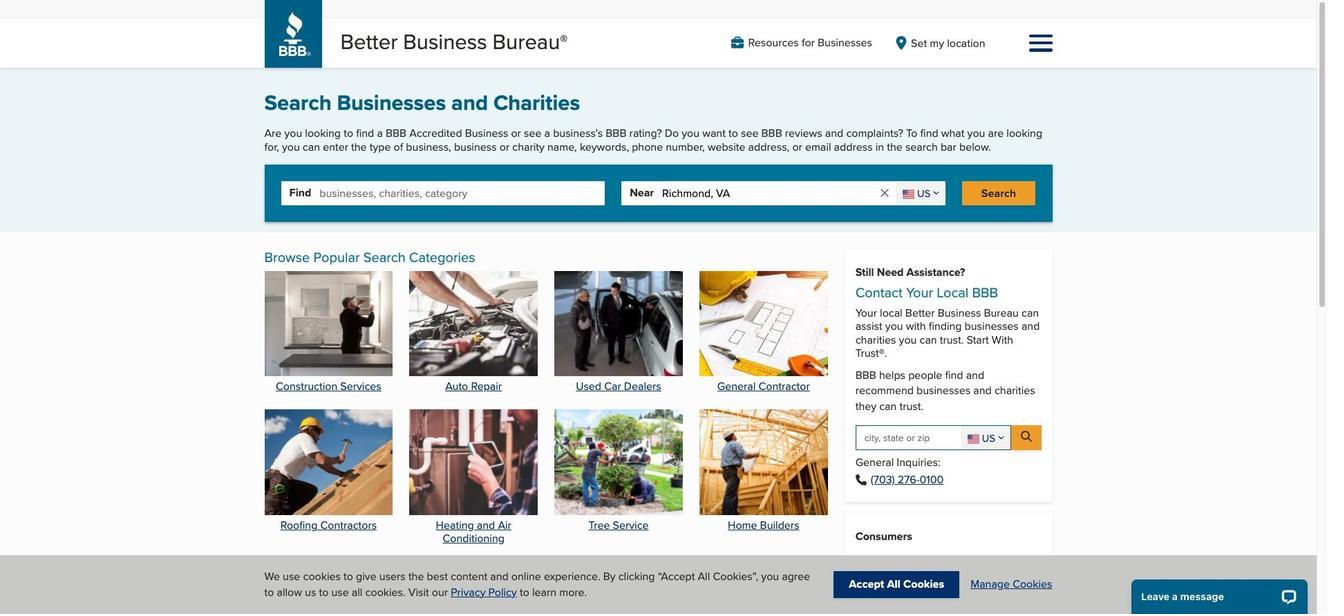Task type: describe. For each thing, give the bounding box(es) containing it.
businesses, charities, category search field
[[320, 181, 605, 205]]



Task type: locate. For each thing, give the bounding box(es) containing it.
clear search image
[[879, 187, 891, 199]]

city, state or zip field
[[663, 181, 879, 205], [865, 426, 962, 450]]

0 vertical spatial city, state or zip field
[[663, 181, 879, 205]]

1 vertical spatial city, state or zip field
[[865, 426, 962, 450]]

None field
[[897, 181, 946, 205], [962, 426, 1011, 450], [897, 181, 946, 205], [962, 426, 1011, 450]]



Task type: vqa. For each thing, say whether or not it's contained in the screenshot.
city, state or zip field
yes



